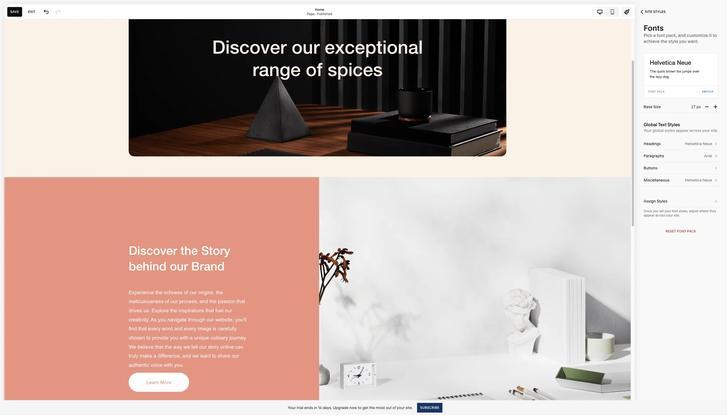 Task type: locate. For each thing, give the bounding box(es) containing it.
font right reset in the right of the page
[[677, 229, 686, 233]]

text
[[658, 122, 667, 127]]

1 horizontal spatial pack
[[687, 229, 697, 233]]

the
[[661, 39, 668, 44], [650, 75, 655, 79], [369, 405, 375, 410]]

0 vertical spatial your
[[644, 128, 652, 133]]

your left trial
[[288, 405, 296, 410]]

appear right styles on the right top of page
[[676, 128, 689, 133]]

0 horizontal spatial across
[[656, 213, 666, 218]]

styles right site
[[653, 10, 666, 14]]

fonts pick a font pack, and customize it to achieve the style you want.
[[644, 23, 717, 44]]

styles
[[653, 10, 666, 14], [668, 122, 680, 127], [657, 199, 668, 204]]

2 vertical spatial neue
[[703, 178, 712, 183]]

you down 'and' at the top
[[679, 39, 687, 44]]

across
[[690, 128, 702, 133], [656, 213, 666, 218]]

site styles button
[[635, 6, 672, 18]]

to left the get
[[358, 405, 362, 410]]

dog.
[[663, 75, 670, 79]]

global
[[644, 122, 657, 127]]

to right it
[[713, 33, 717, 38]]

helvetica neue for headings
[[685, 141, 712, 146]]

site. up "arial"
[[711, 128, 718, 133]]

pack,
[[666, 33, 677, 38]]

neue for miscellaneous
[[703, 178, 712, 183]]

site
[[645, 10, 653, 14]]

subscribe button
[[417, 403, 442, 413]]

2 vertical spatial helvetica
[[685, 178, 702, 183]]

size
[[654, 104, 661, 109]]

your up "arial"
[[702, 128, 710, 133]]

helvetica neue down "arial"
[[685, 178, 712, 183]]

1 vertical spatial appear
[[644, 213, 655, 218]]

1 horizontal spatial font
[[677, 229, 686, 233]]

home
[[315, 7, 324, 11]]

1 horizontal spatial to
[[713, 33, 717, 38]]

1 vertical spatial the
[[650, 75, 655, 79]]

styles,
[[679, 209, 689, 213]]

pack
[[657, 90, 665, 93], [687, 229, 697, 233]]

your up reset in the right of the page
[[666, 213, 673, 218]]

reset font pack
[[666, 229, 697, 233]]

the for your
[[369, 405, 375, 410]]

to inside fonts pick a font pack, and customize it to achieve the style you want.
[[713, 33, 717, 38]]

your
[[702, 128, 710, 133], [665, 209, 671, 213], [666, 213, 673, 218], [397, 405, 405, 410]]

the left style
[[661, 39, 668, 44]]

2 vertical spatial styles
[[657, 199, 668, 204]]

1 vertical spatial font
[[672, 209, 678, 213]]

appear
[[676, 128, 689, 133], [644, 213, 655, 218]]

you
[[679, 39, 687, 44], [653, 209, 659, 213]]

0 horizontal spatial font
[[649, 90, 656, 93]]

your
[[644, 128, 652, 133], [288, 405, 296, 410]]

base
[[644, 104, 653, 109]]

miscellaneous
[[644, 178, 670, 183]]

want.
[[688, 39, 699, 44]]

0 vertical spatial appear
[[676, 128, 689, 133]]

1 vertical spatial site.
[[674, 213, 680, 218]]

styles inside global text styles your global styles appear across your site.
[[668, 122, 680, 127]]

1 horizontal spatial across
[[690, 128, 702, 133]]

across down 'set' at the right bottom of page
[[656, 213, 666, 218]]

you left 'set' at the right bottom of page
[[653, 209, 659, 213]]

global
[[653, 128, 664, 133]]

site. down styles,
[[674, 213, 680, 218]]

site styles
[[645, 10, 666, 14]]

styles up 'set' at the right bottom of page
[[657, 199, 668, 204]]

font left styles,
[[672, 209, 678, 213]]

achieve
[[644, 39, 660, 44]]

1 horizontal spatial the
[[650, 75, 655, 79]]

font right a
[[657, 33, 665, 38]]

helvetica neue up brown
[[650, 59, 692, 66]]

pack down lazy in the top of the page
[[657, 90, 665, 93]]

the right the get
[[369, 405, 375, 410]]

switch
[[702, 90, 714, 93]]

buttons
[[644, 166, 658, 171]]

1 vertical spatial font
[[677, 229, 686, 233]]

the down the
[[650, 75, 655, 79]]

0 vertical spatial styles
[[653, 10, 666, 14]]

1 vertical spatial across
[[656, 213, 666, 218]]

2 vertical spatial the
[[369, 405, 375, 410]]

paragraphs
[[644, 154, 664, 158]]

neue up jumps
[[677, 59, 692, 66]]

global text styles your global styles appear across your site.
[[644, 122, 718, 133]]

quick
[[657, 69, 665, 73]]

helvetica neue up "arial"
[[685, 141, 712, 146]]

0 horizontal spatial to
[[358, 405, 362, 410]]

2 horizontal spatial the
[[661, 39, 668, 44]]

helvetica neue
[[650, 59, 692, 66], [685, 141, 712, 146], [685, 178, 712, 183]]

site. right of on the right of the page
[[406, 405, 413, 410]]

over
[[693, 69, 700, 73]]

1 vertical spatial neue
[[703, 141, 712, 146]]

1 horizontal spatial your
[[644, 128, 652, 133]]

styles
[[665, 128, 675, 133]]

reset font pack button
[[666, 227, 697, 236]]

1 vertical spatial pack
[[687, 229, 697, 233]]

of
[[393, 405, 396, 410]]

set
[[659, 209, 664, 213]]

your trial ends in 14 days. upgrade now to get the most out of your site.
[[288, 405, 413, 410]]

get
[[362, 405, 368, 410]]

to
[[713, 33, 717, 38], [358, 405, 362, 410]]

neue down "arial"
[[703, 178, 712, 183]]

save
[[10, 10, 19, 14]]

1 vertical spatial your
[[288, 405, 296, 410]]

appear down once
[[644, 213, 655, 218]]

1 vertical spatial to
[[358, 405, 362, 410]]

neue for headings
[[703, 141, 712, 146]]

home page · published
[[307, 7, 332, 16]]

font
[[649, 90, 656, 93], [677, 229, 686, 233]]

tab list
[[594, 7, 619, 16]]

0 vertical spatial the
[[661, 39, 668, 44]]

font up base size
[[649, 90, 656, 93]]

font inside 'button'
[[677, 229, 686, 233]]

0 vertical spatial pack
[[657, 90, 665, 93]]

site.
[[711, 128, 718, 133], [674, 213, 680, 218], [406, 405, 413, 410]]

upgrade
[[333, 405, 349, 410]]

neue up "arial"
[[703, 141, 712, 146]]

2 vertical spatial helvetica neue
[[685, 178, 712, 183]]

0 horizontal spatial font
[[657, 33, 665, 38]]

they
[[710, 209, 716, 213]]

1 horizontal spatial font
[[672, 209, 678, 213]]

0 horizontal spatial you
[[653, 209, 659, 213]]

0 vertical spatial across
[[690, 128, 702, 133]]

font
[[657, 33, 665, 38], [672, 209, 678, 213]]

styles inside button
[[653, 10, 666, 14]]

0 horizontal spatial pack
[[657, 90, 665, 93]]

helvetica neue for miscellaneous
[[685, 178, 712, 183]]

once
[[644, 209, 652, 213]]

helvetica for miscellaneous
[[685, 178, 702, 183]]

0 vertical spatial you
[[679, 39, 687, 44]]

1 horizontal spatial site.
[[674, 213, 680, 218]]

px
[[697, 104, 701, 109]]

neue
[[677, 59, 692, 66], [703, 141, 712, 146], [703, 178, 712, 183]]

2 horizontal spatial site.
[[711, 128, 718, 133]]

0 vertical spatial font
[[657, 33, 665, 38]]

0 vertical spatial site.
[[711, 128, 718, 133]]

helvetica
[[650, 59, 676, 66], [685, 141, 702, 146], [685, 178, 702, 183]]

pack down adjust
[[687, 229, 697, 233]]

days.
[[323, 405, 332, 410]]

the inside fonts pick a font pack, and customize it to achieve the style you want.
[[661, 39, 668, 44]]

and
[[678, 33, 686, 38]]

exit
[[28, 10, 35, 14]]

pick
[[644, 33, 653, 38]]

adjust
[[689, 209, 699, 213]]

1 vertical spatial you
[[653, 209, 659, 213]]

0 vertical spatial helvetica neue
[[650, 59, 692, 66]]

helvetica for headings
[[685, 141, 702, 146]]

across down the px
[[690, 128, 702, 133]]

your down the global
[[644, 128, 652, 133]]

styles up styles on the right top of page
[[668, 122, 680, 127]]

2 vertical spatial site.
[[406, 405, 413, 410]]

a
[[654, 33, 656, 38]]

None text field
[[691, 104, 697, 110]]

in
[[314, 405, 317, 410]]

1 vertical spatial styles
[[668, 122, 680, 127]]

1 vertical spatial helvetica neue
[[685, 141, 712, 146]]

0 horizontal spatial appear
[[644, 213, 655, 218]]

0 vertical spatial to
[[713, 33, 717, 38]]

1 horizontal spatial appear
[[676, 128, 689, 133]]

1 vertical spatial helvetica
[[685, 141, 702, 146]]

0 horizontal spatial the
[[369, 405, 375, 410]]

the
[[650, 69, 656, 73]]

1 horizontal spatial you
[[679, 39, 687, 44]]



Task type: vqa. For each thing, say whether or not it's contained in the screenshot.
trial
yes



Task type: describe. For each thing, give the bounding box(es) containing it.
trial
[[297, 405, 303, 410]]

font inside once you set your font styles, adjust where they appear across your site.
[[672, 209, 678, 213]]

fonts
[[644, 23, 664, 33]]

published
[[317, 12, 332, 16]]

where
[[699, 209, 709, 213]]

to for your
[[358, 405, 362, 410]]

0 horizontal spatial site.
[[406, 405, 413, 410]]

the inside the quick brown fox jumps over the lazy dog.
[[650, 75, 655, 79]]

appear inside once you set your font styles, adjust where they appear across your site.
[[644, 213, 655, 218]]

assign styles
[[644, 199, 668, 204]]

style
[[669, 39, 678, 44]]

styles for site styles
[[653, 10, 666, 14]]

font inside fonts pick a font pack, and customize it to achieve the style you want.
[[657, 33, 665, 38]]

0 horizontal spatial your
[[288, 405, 296, 410]]

brown
[[666, 69, 676, 73]]

0 vertical spatial helvetica
[[650, 59, 676, 66]]

ends
[[304, 405, 313, 410]]

your inside global text styles your global styles appear across your site.
[[644, 128, 652, 133]]

customize
[[687, 33, 708, 38]]

site. inside once you set your font styles, adjust where they appear across your site.
[[674, 213, 680, 218]]

to for fonts
[[713, 33, 717, 38]]

across inside global text styles your global styles appear across your site.
[[690, 128, 702, 133]]

headings
[[644, 141, 661, 146]]

your right 'set' at the right bottom of page
[[665, 209, 671, 213]]

save button
[[7, 7, 22, 17]]

it
[[709, 33, 712, 38]]

now
[[350, 405, 357, 410]]

out
[[386, 405, 392, 410]]

your inside global text styles your global styles appear across your site.
[[702, 128, 710, 133]]

appear inside global text styles your global styles appear across your site.
[[676, 128, 689, 133]]

pack inside 'button'
[[687, 229, 697, 233]]

the quick brown fox jumps over the lazy dog.
[[650, 69, 700, 79]]

0 vertical spatial neue
[[677, 59, 692, 66]]

font pack
[[649, 90, 665, 93]]

14
[[318, 405, 322, 410]]

lazy
[[656, 75, 662, 79]]

styles for assign styles
[[657, 199, 668, 204]]

exit button
[[25, 7, 38, 17]]

arial
[[704, 154, 712, 158]]

jumps
[[683, 69, 692, 73]]

reset
[[666, 229, 676, 233]]

once you set your font styles, adjust where they appear across your site.
[[644, 209, 716, 218]]

·
[[316, 12, 316, 16]]

0 vertical spatial font
[[649, 90, 656, 93]]

your right of on the right of the page
[[397, 405, 405, 410]]

the for fonts
[[661, 39, 668, 44]]

page
[[307, 12, 315, 16]]

most
[[376, 405, 385, 410]]

you inside fonts pick a font pack, and customize it to achieve the style you want.
[[679, 39, 687, 44]]

base size
[[644, 104, 661, 109]]

assign
[[644, 199, 656, 204]]

switch button
[[702, 86, 714, 98]]

you inside once you set your font styles, adjust where they appear across your site.
[[653, 209, 659, 213]]

across inside once you set your font styles, adjust where they appear across your site.
[[656, 213, 666, 218]]

fox
[[677, 69, 682, 73]]

subscribe
[[420, 406, 439, 410]]

site. inside global text styles your global styles appear across your site.
[[711, 128, 718, 133]]



